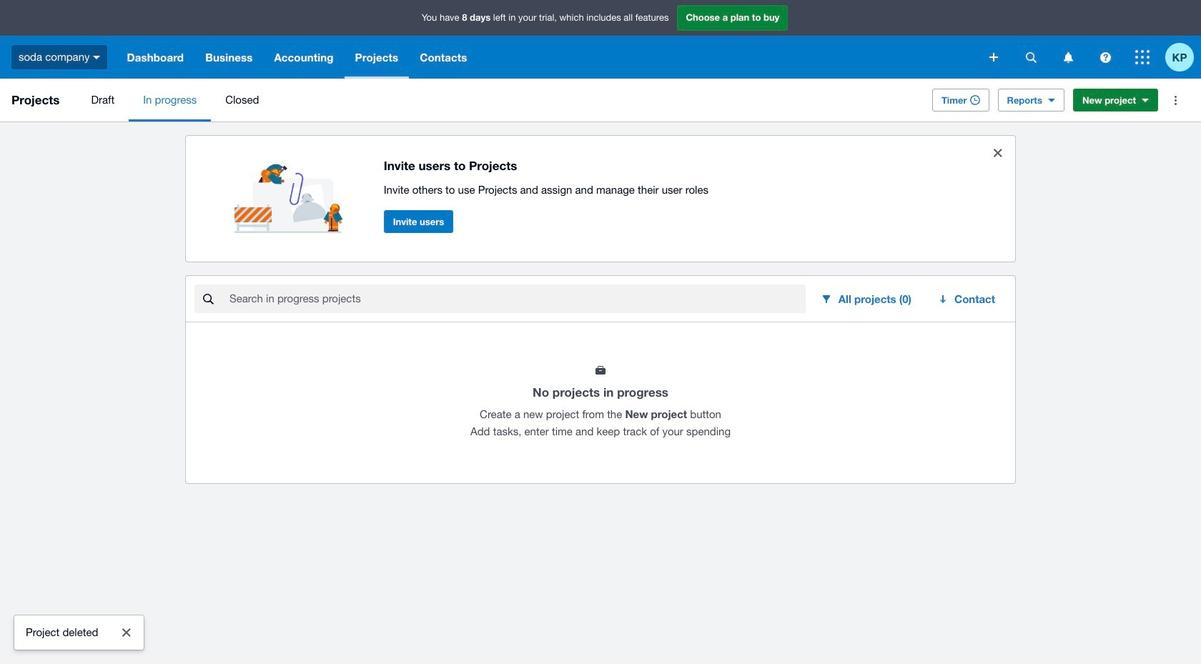 Task type: locate. For each thing, give the bounding box(es) containing it.
svg image
[[1135, 50, 1150, 64], [1025, 52, 1036, 63], [1100, 52, 1111, 63], [989, 53, 998, 61]]

0 horizontal spatial svg image
[[93, 56, 100, 59]]

Search in progress projects search field
[[228, 285, 806, 312]]

banner
[[0, 0, 1201, 79]]

status
[[14, 616, 144, 650]]

svg image
[[1063, 52, 1073, 63], [93, 56, 100, 59]]



Task type: describe. For each thing, give the bounding box(es) containing it.
clear image
[[984, 139, 1012, 167]]

more options image
[[1161, 86, 1190, 114]]

invite users to projects image
[[234, 147, 349, 233]]

1 horizontal spatial svg image
[[1063, 52, 1073, 63]]



Task type: vqa. For each thing, say whether or not it's contained in the screenshot.
STATUS
yes



